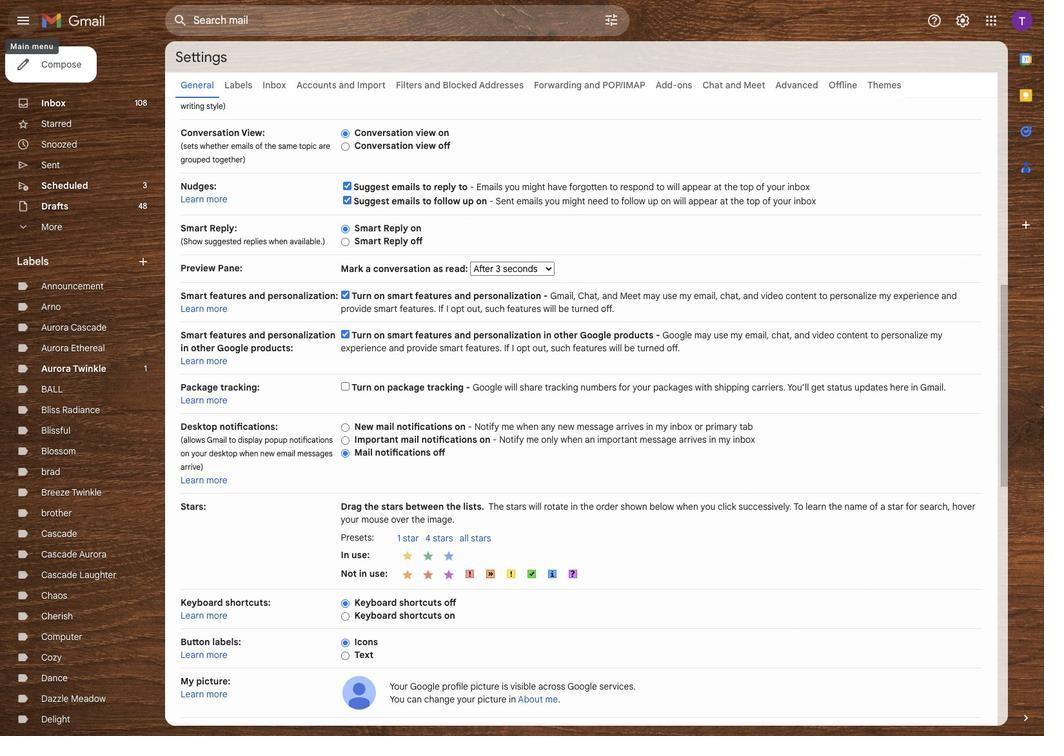 Task type: locate. For each thing, give the bounding box(es) containing it.
Conversation view off radio
[[341, 142, 349, 151]]

1 suggest from the top
[[354, 181, 389, 193]]

1 more from the top
[[206, 194, 227, 205]]

1 for 1
[[144, 364, 147, 373]]

smart inside the smart features and personalization: learn more
[[181, 290, 207, 302]]

opt down turn on smart features and personalization in other google products -
[[517, 342, 530, 354]]

0 vertical spatial experience
[[894, 290, 939, 302]]

1 vertical spatial may
[[695, 330, 712, 341]]

keyboard for keyboard shortcuts: learn more
[[181, 597, 223, 609]]

0 vertical spatial is
[[242, 88, 247, 97]]

smart for smart features and personalization in other google products: learn more
[[181, 330, 207, 341]]

compose down menu
[[41, 59, 82, 70]]

6 learn more link from the top
[[181, 610, 227, 622]]

more down package
[[206, 395, 227, 406]]

new down popup
[[260, 449, 275, 459]]

turned
[[571, 303, 599, 315], [637, 342, 665, 354]]

0 vertical spatial meet
[[744, 79, 765, 91]]

1 learn from the top
[[181, 194, 204, 205]]

inbox
[[788, 181, 810, 193], [794, 195, 816, 207], [670, 421, 692, 433], [733, 434, 755, 446]]

0 vertical spatial inbox
[[263, 79, 286, 91]]

of inside conversation view: (sets whether emails of the same topic are grouped together)
[[255, 141, 263, 151]]

turned down chat,
[[571, 303, 599, 315]]

features down turn on smart features and personalization -
[[415, 330, 452, 341]]

personalization up products:
[[268, 330, 336, 341]]

same
[[278, 141, 297, 151]]

labels down more
[[17, 255, 49, 268]]

compose inside "button"
[[41, 59, 82, 70]]

features down pane:
[[209, 290, 246, 302]]

cascade for cascade laughter
[[41, 570, 77, 581]]

will
[[667, 181, 680, 193], [673, 195, 686, 207], [543, 303, 556, 315], [609, 342, 622, 354], [505, 382, 518, 393], [529, 501, 542, 513]]

cascade for cascade aurora
[[41, 549, 77, 561]]

off up keyboard shortcuts on
[[444, 597, 456, 609]]

smart for smart reply off
[[354, 235, 381, 247]]

out, inside the gmail, chat, and meet may use my email, chat, and video content to personalize my experience and provide smart features. if i opt out, such features will be turned off.
[[467, 303, 483, 315]]

conversation up "whether"
[[181, 127, 239, 139]]

more down labels:
[[206, 650, 227, 661]]

conversation for conversation view off
[[354, 140, 413, 152]]

compose inside (smart compose is personalized to your writing style)
[[206, 88, 240, 97]]

other down "gmail,"
[[554, 330, 578, 341]]

off up mark a conversation as read: at the left top
[[411, 235, 423, 247]]

drag
[[341, 501, 362, 513]]

chat, inside the gmail, chat, and meet may use my email, chat, and video content to personalize my experience and provide smart features. if i opt out, such features will be turned off.
[[720, 290, 741, 302]]

a inside the stars will rotate in the order shown below when you click successively. to learn the name of a star for search, hover your mouse over the image.
[[881, 501, 886, 513]]

4 more from the top
[[206, 395, 227, 406]]

1 vertical spatial email,
[[745, 330, 769, 341]]

cascade laughter
[[41, 570, 116, 581]]

and inside the smart features and personalization in other google products: learn more
[[249, 330, 265, 341]]

0 horizontal spatial out,
[[467, 303, 483, 315]]

sent down snoozed link
[[41, 159, 60, 171]]

email
[[277, 449, 295, 459]]

features up turn on smart features and personalization in other google products -
[[507, 303, 541, 315]]

your inside the desktop notifications: (allows gmail to display popup notifications on your desktop when new email messages arrive) learn more
[[191, 449, 207, 459]]

your inside your google profile picture is visible across google services. you can change your picture in about me .
[[457, 694, 475, 706]]

1 vertical spatial star
[[403, 533, 419, 544]]

stars up over
[[381, 501, 403, 513]]

features up numbers
[[573, 342, 607, 354]]

reply up smart reply off
[[384, 223, 408, 234]]

learn inside package tracking: learn more
[[181, 395, 204, 406]]

arrives up important
[[616, 421, 644, 433]]

reply:
[[210, 223, 237, 234]]

2 turn from the top
[[352, 330, 372, 341]]

chat,
[[720, 290, 741, 302], [772, 330, 792, 341]]

aurora for aurora cascade
[[41, 322, 69, 333]]

to inside google may use my email, chat, and video content to personalize my experience and provide smart features. if i opt out, such features will be turned off.
[[871, 330, 879, 341]]

will inside the stars will rotate in the order shown below when you click successively. to learn the name of a star for search, hover your mouse over the image.
[[529, 501, 542, 513]]

use inside the gmail, chat, and meet may use my email, chat, and video content to personalize my experience and provide smart features. if i opt out, such features will be turned off.
[[663, 290, 677, 302]]

follow down reply
[[434, 195, 460, 207]]

1 turn from the top
[[352, 290, 372, 302]]

0 vertical spatial other
[[554, 330, 578, 341]]

labels up style)
[[224, 79, 252, 91]]

i down turn on smart features and personalization in other google products -
[[512, 342, 514, 354]]

to inside the gmail, chat, and meet may use my email, chat, and video content to personalize my experience and provide smart features. if i opt out, such features will be turned off.
[[819, 290, 828, 302]]

be down "gmail,"
[[559, 303, 569, 315]]

1 horizontal spatial such
[[551, 342, 571, 354]]

2 shortcuts from the top
[[399, 610, 442, 622]]

learn up button
[[181, 610, 204, 622]]

1 vertical spatial twinkle
[[72, 487, 102, 499]]

2 follow from the left
[[621, 195, 646, 207]]

1 vertical spatial features.
[[465, 342, 502, 354]]

learn more link up button
[[181, 610, 227, 622]]

mail
[[354, 447, 373, 459]]

more up labels:
[[206, 610, 227, 622]]

2 horizontal spatial you
[[701, 501, 716, 513]]

provide
[[341, 303, 372, 315], [407, 342, 437, 354]]

tracking right package
[[427, 382, 464, 393]]

1 vertical spatial off.
[[667, 342, 680, 354]]

learn up package
[[181, 355, 204, 367]]

Mail notifications off radio
[[341, 449, 349, 458]]

might
[[522, 181, 545, 193], [562, 195, 585, 207]]

Important mail notifications on radio
[[341, 436, 349, 446]]

when right "replies"
[[269, 237, 288, 246]]

for left search,
[[906, 501, 918, 513]]

smart right smart reply on option
[[354, 223, 381, 234]]

0 horizontal spatial inbox
[[41, 97, 66, 109]]

1 horizontal spatial if
[[504, 342, 510, 354]]

0 horizontal spatial follow
[[434, 195, 460, 207]]

1 vertical spatial shortcuts
[[399, 610, 442, 622]]

learn more link down picture:
[[181, 689, 227, 700]]

chaos link
[[41, 590, 67, 602]]

might down suggest emails to reply to - emails you might have forgotten to respond to will appear at the top of your inbox
[[562, 195, 585, 207]]

1 tracking from the left
[[427, 382, 464, 393]]

when inside the desktop notifications: (allows gmail to display popup notifications on your desktop when new email messages arrive) learn more
[[239, 449, 258, 459]]

a right mark
[[366, 263, 371, 275]]

0 horizontal spatial labels
[[17, 255, 49, 268]]

main
[[10, 42, 30, 51]]

7 learn more link from the top
[[181, 650, 227, 661]]

1 star link
[[397, 533, 425, 546]]

aurora twinkle
[[41, 363, 106, 375]]

1 horizontal spatial for
[[906, 501, 918, 513]]

nudges:
[[181, 181, 217, 192]]

0 horizontal spatial content
[[786, 290, 817, 302]]

more
[[41, 221, 62, 233]]

labels
[[224, 79, 252, 91], [17, 255, 49, 268]]

7 learn from the top
[[181, 650, 204, 661]]

your inside (smart compose is personalized to your writing style)
[[306, 88, 321, 97]]

off.
[[601, 303, 614, 315], [667, 342, 680, 354]]

inbox inside labels navigation
[[41, 97, 66, 109]]

1 vertical spatial be
[[624, 342, 635, 354]]

in down turn on package tracking - google will share tracking numbers for your packages with shipping carriers. you'll get status updates here in gmail.
[[646, 421, 653, 433]]

breeze
[[41, 487, 70, 499]]

None checkbox
[[343, 182, 351, 190], [343, 196, 351, 204], [341, 382, 349, 391], [343, 182, 351, 190], [343, 196, 351, 204], [341, 382, 349, 391]]

google down the gmail, chat, and meet may use my email, chat, and video content to personalize my experience and provide smart features. if i opt out, such features will be turned off.
[[663, 330, 692, 341]]

0 horizontal spatial is
[[242, 88, 247, 97]]

Keyboard shortcuts on radio
[[341, 612, 349, 622]]

breeze twinkle
[[41, 487, 102, 499]]

if down turn on smart features and personalization in other google products -
[[504, 342, 510, 354]]

1 star 4 stars all stars
[[397, 533, 491, 544]]

2 tracking from the left
[[545, 382, 578, 393]]

learn down package
[[181, 395, 204, 406]]

star left search,
[[888, 501, 904, 513]]

0 horizontal spatial use
[[663, 290, 677, 302]]

of
[[255, 141, 263, 151], [756, 181, 765, 193], [763, 195, 771, 207], [870, 501, 878, 513]]

aurora for aurora twinkle
[[41, 363, 71, 375]]

2 more from the top
[[206, 303, 227, 315]]

1 reply from the top
[[384, 223, 408, 234]]

0 vertical spatial features.
[[400, 303, 436, 315]]

me for when
[[502, 421, 514, 433]]

1 vertical spatial notify
[[499, 434, 524, 446]]

smart inside the smart features and personalization in other google products: learn more
[[181, 330, 207, 341]]

1 horizontal spatial arrives
[[679, 434, 707, 446]]

learn more link down package
[[181, 395, 227, 406]]

me down the "across"
[[545, 694, 558, 706]]

5 learn from the top
[[181, 475, 204, 486]]

personalization up share
[[473, 330, 541, 341]]

3 turn from the top
[[352, 382, 372, 393]]

0 horizontal spatial provide
[[341, 303, 372, 315]]

offline link
[[829, 79, 857, 91]]

name
[[845, 501, 867, 513]]

0 horizontal spatial up
[[463, 195, 474, 207]]

0 horizontal spatial tracking
[[427, 382, 464, 393]]

popup
[[265, 435, 287, 445]]

support image
[[927, 13, 942, 28]]

be inside google may use my email, chat, and video content to personalize my experience and provide smart features. if i opt out, such features will be turned off.
[[624, 342, 635, 354]]

compose up style)
[[206, 88, 240, 97]]

content
[[786, 290, 817, 302], [837, 330, 868, 341]]

accounts
[[296, 79, 337, 91]]

1 horizontal spatial email,
[[745, 330, 769, 341]]

stars right all
[[471, 533, 491, 544]]

0 vertical spatial compose
[[41, 59, 82, 70]]

mail for new
[[376, 421, 394, 433]]

1 horizontal spatial other
[[554, 330, 578, 341]]

2 suggest from the top
[[354, 195, 389, 207]]

advanced search options image
[[599, 7, 624, 33]]

learn more link for keyboard shortcuts:
[[181, 610, 227, 622]]

learn down arrive)
[[181, 475, 204, 486]]

out, down turn on smart features and personalization -
[[467, 303, 483, 315]]

0 vertical spatial turned
[[571, 303, 599, 315]]

such inside the gmail, chat, and meet may use my email, chat, and video content to personalize my experience and provide smart features. if i opt out, such features will be turned off.
[[485, 303, 505, 315]]

0 vertical spatial view
[[416, 127, 436, 139]]

hover
[[952, 501, 976, 513]]

1 vertical spatial turned
[[637, 342, 665, 354]]

is left 'personalized'
[[242, 88, 247, 97]]

for inside the stars will rotate in the order shown below when you click successively. to learn the name of a star for search, hover your mouse over the image.
[[906, 501, 918, 513]]

to inside (smart compose is personalized to your writing style)
[[296, 88, 304, 97]]

experience
[[894, 290, 939, 302], [341, 342, 387, 354]]

conversation down conversation view on
[[354, 140, 413, 152]]

1 vertical spatial personalize
[[881, 330, 928, 341]]

3 more from the top
[[206, 355, 227, 367]]

conversation for conversation view: (sets whether emails of the same topic are grouped together)
[[181, 127, 239, 139]]

forwarding and pop/imap link
[[534, 79, 645, 91]]

smart for smart features and personalization: learn more
[[181, 290, 207, 302]]

arrives
[[616, 421, 644, 433], [679, 434, 707, 446]]

conversation up conversation view off
[[354, 127, 413, 139]]

use up shipping
[[714, 330, 729, 341]]

(smart
[[181, 88, 205, 97]]

blissful link
[[41, 425, 70, 437]]

here
[[890, 382, 909, 393]]

personalization up turn on smart features and personalization in other google products -
[[473, 290, 541, 302]]

1 horizontal spatial experience
[[894, 290, 939, 302]]

star
[[888, 501, 904, 513], [403, 533, 419, 544]]

picture right profile
[[471, 681, 499, 693]]

star inside the stars will rotate in the order shown below when you click successively. to learn the name of a star for search, hover your mouse over the image.
[[888, 501, 904, 513]]

tab list
[[1008, 41, 1044, 690]]

Text radio
[[341, 651, 349, 661]]

0 vertical spatial star
[[888, 501, 904, 513]]

keyboard up button
[[181, 597, 223, 609]]

2 view from the top
[[416, 140, 436, 152]]

4 learn from the top
[[181, 395, 204, 406]]

0 vertical spatial for
[[619, 382, 630, 393]]

2 horizontal spatial me
[[545, 694, 558, 706]]

keyboard for keyboard shortcuts off
[[354, 597, 397, 609]]

1 horizontal spatial out,
[[533, 342, 549, 354]]

2 learn more link from the top
[[181, 303, 227, 315]]

use up google may use my email, chat, and video content to personalize my experience and provide smart features. if i opt out, such features will be turned off.
[[663, 290, 677, 302]]

0 horizontal spatial sent
[[41, 159, 60, 171]]

shortcuts for on
[[399, 610, 442, 622]]

other inside the smart features and personalization in other google products: learn more
[[191, 342, 215, 354]]

is left visible
[[502, 681, 508, 693]]

message right important
[[640, 434, 677, 446]]

features. inside the gmail, chat, and meet may use my email, chat, and video content to personalize my experience and provide smart features. if i opt out, such features will be turned off.
[[400, 303, 436, 315]]

1 vertical spatial reply
[[384, 235, 408, 247]]

0 horizontal spatial email,
[[694, 290, 718, 302]]

chat
[[703, 79, 723, 91]]

smart inside smart reply: (show suggested replies when available.)
[[181, 223, 207, 234]]

1 vertical spatial video
[[812, 330, 835, 341]]

provide inside google may use my email, chat, and video content to personalize my experience and provide smart features. if i opt out, such features will be turned off.
[[407, 342, 437, 354]]

chat, inside google may use my email, chat, and video content to personalize my experience and provide smart features. if i opt out, such features will be turned off.
[[772, 330, 792, 341]]

personalized
[[249, 88, 294, 97]]

0 vertical spatial chat,
[[720, 290, 741, 302]]

message up an
[[577, 421, 614, 433]]

at
[[714, 181, 722, 193], [720, 195, 728, 207]]

tracking
[[427, 382, 464, 393], [545, 382, 578, 393]]

0 horizontal spatial 1
[[144, 364, 147, 373]]

learn down nudges:
[[181, 194, 204, 205]]

dance link
[[41, 673, 68, 684]]

4 learn more link from the top
[[181, 395, 227, 406]]

None checkbox
[[341, 291, 349, 299], [341, 330, 349, 339], [341, 291, 349, 299], [341, 330, 349, 339]]

when inside the stars will rotate in the order shown below when you click successively. to learn the name of a star for search, hover your mouse over the image.
[[676, 501, 698, 513]]

display
[[238, 435, 263, 445]]

google inside google may use my email, chat, and video content to personalize my experience and provide smart features. if i opt out, such features will be turned off.
[[663, 330, 692, 341]]

may up with
[[695, 330, 712, 341]]

2 reply from the top
[[384, 235, 408, 247]]

smart up package
[[181, 330, 207, 341]]

1 horizontal spatial chat,
[[772, 330, 792, 341]]

google up "can"
[[410, 681, 440, 693]]

more
[[206, 194, 227, 205], [206, 303, 227, 315], [206, 355, 227, 367], [206, 395, 227, 406], [206, 475, 227, 486], [206, 610, 227, 622], [206, 650, 227, 661], [206, 689, 227, 700]]

off
[[438, 140, 451, 152], [411, 235, 423, 247], [433, 447, 445, 459], [444, 597, 456, 609]]

pop/imap
[[603, 79, 645, 91]]

1 vertical spatial use
[[714, 330, 729, 341]]

1 horizontal spatial inbox link
[[263, 79, 286, 91]]

google right the "across"
[[568, 681, 597, 693]]

twinkle down ethereal
[[73, 363, 106, 375]]

important mail notifications on - notify me only when an important message arrives in my inbox
[[354, 434, 755, 446]]

features. inside google may use my email, chat, and video content to personalize my experience and provide smart features. if i opt out, such features will be turned off.
[[465, 342, 502, 354]]

conversation inside conversation view: (sets whether emails of the same topic are grouped together)
[[181, 127, 239, 139]]

emails left reply
[[392, 181, 420, 193]]

1 learn more link from the top
[[181, 194, 227, 205]]

aurora up laughter
[[79, 549, 107, 561]]

reply for on
[[384, 223, 408, 234]]

more down desktop
[[206, 475, 227, 486]]

1
[[144, 364, 147, 373], [397, 533, 401, 544]]

more inside package tracking: learn more
[[206, 395, 227, 406]]

0 vertical spatial mail
[[376, 421, 394, 433]]

keyboard up icons
[[354, 610, 397, 622]]

more up package
[[206, 355, 227, 367]]

follow down respond
[[621, 195, 646, 207]]

keyboard
[[181, 597, 223, 609], [354, 597, 397, 609], [354, 610, 397, 622]]

you right emails
[[505, 181, 520, 193]]

is inside (smart compose is personalized to your writing style)
[[242, 88, 247, 97]]

off for conversation view off
[[438, 140, 451, 152]]

1 vertical spatial a
[[881, 501, 886, 513]]

1 horizontal spatial i
[[512, 342, 514, 354]]

more down picture:
[[206, 689, 227, 700]]

add-ons link
[[656, 79, 692, 91]]

more inside keyboard shortcuts: learn more
[[206, 610, 227, 622]]

inbox link right labels link
[[263, 79, 286, 91]]

7 more from the top
[[206, 650, 227, 661]]

twinkle for breeze twinkle
[[72, 487, 102, 499]]

read:
[[445, 263, 468, 275]]

aurora up the ball
[[41, 363, 71, 375]]

the inside conversation view: (sets whether emails of the same topic are grouped together)
[[265, 141, 276, 151]]

1 inside labels navigation
[[144, 364, 147, 373]]

mail up the mail notifications off
[[401, 434, 419, 446]]

forwarding and pop/imap
[[534, 79, 645, 91]]

suggest for suggest emails to reply to - emails you might have forgotten to respond to will appear at the top of your inbox
[[354, 181, 389, 193]]

personalization:
[[268, 290, 338, 302]]

keyboard shortcuts on
[[354, 610, 455, 622]]

suggest
[[354, 181, 389, 193], [354, 195, 389, 207]]

provide up package
[[407, 342, 437, 354]]

Icons radio
[[341, 638, 349, 648]]

button
[[181, 637, 210, 648]]

opt down turn on smart features and personalization -
[[451, 303, 465, 315]]

0 vertical spatial such
[[485, 303, 505, 315]]

0 vertical spatial me
[[502, 421, 514, 433]]

scheduled
[[41, 180, 88, 192]]

on inside the desktop notifications: (allows gmail to display popup notifications on your desktop when new email messages arrive) learn more
[[181, 449, 189, 459]]

labels for labels link
[[224, 79, 252, 91]]

0 vertical spatial might
[[522, 181, 545, 193]]

0 vertical spatial labels
[[224, 79, 252, 91]]

i inside the gmail, chat, and meet may use my email, chat, and video content to personalize my experience and provide smart features. if i opt out, such features will be turned off.
[[446, 303, 449, 315]]

off. up packages
[[667, 342, 680, 354]]

1 horizontal spatial provide
[[407, 342, 437, 354]]

email, inside google may use my email, chat, and video content to personalize my experience and provide smart features. if i opt out, such features will be turned off.
[[745, 330, 769, 341]]

more inside my picture: learn more
[[206, 689, 227, 700]]

(show
[[181, 237, 203, 246]]

8 learn from the top
[[181, 689, 204, 700]]

you left click
[[701, 501, 716, 513]]

1 vertical spatial me
[[526, 434, 539, 446]]

sent inside labels navigation
[[41, 159, 60, 171]]

3 learn more link from the top
[[181, 355, 227, 367]]

labels for labels heading
[[17, 255, 49, 268]]

turned inside the gmail, chat, and meet may use my email, chat, and video content to personalize my experience and provide smart features. if i opt out, such features will be turned off.
[[571, 303, 599, 315]]

learn more link for button labels:
[[181, 650, 227, 661]]

suggest for suggest emails to follow up on - sent emails you might need to follow up on will appear at the top of your inbox
[[354, 195, 389, 207]]

1 horizontal spatial may
[[695, 330, 712, 341]]

if inside google may use my email, chat, and video content to personalize my experience and provide smart features. if i opt out, such features will be turned off.
[[504, 342, 510, 354]]

learn inside my picture: learn more
[[181, 689, 204, 700]]

picture image
[[341, 675, 377, 711]]

stars right the
[[506, 501, 527, 513]]

content inside google may use my email, chat, and video content to personalize my experience and provide smart features. if i opt out, such features will be turned off.
[[837, 330, 868, 341]]

labels inside navigation
[[17, 255, 49, 268]]

products:
[[251, 342, 293, 354]]

notify
[[474, 421, 499, 433], [499, 434, 524, 446]]

8 learn more link from the top
[[181, 689, 227, 700]]

1 vertical spatial sent
[[496, 195, 514, 207]]

be down products
[[624, 342, 635, 354]]

for
[[619, 382, 630, 393], [906, 501, 918, 513]]

learn more link for package tracking:
[[181, 395, 227, 406]]

more down nudges:
[[206, 194, 227, 205]]

suggest emails to reply to - emails you might have forgotten to respond to will appear at the top of your inbox
[[354, 181, 810, 193]]

0 vertical spatial email,
[[694, 290, 718, 302]]

learn more link for my picture:
[[181, 689, 227, 700]]

sent down emails
[[496, 195, 514, 207]]

updates
[[855, 382, 888, 393]]

Keyboard shortcuts off radio
[[341, 599, 349, 609]]

3 learn from the top
[[181, 355, 204, 367]]

desktop
[[209, 449, 237, 459]]

shown
[[621, 501, 647, 513]]

1 horizontal spatial up
[[648, 195, 658, 207]]

may
[[643, 290, 660, 302], [695, 330, 712, 341]]

5 more from the top
[[206, 475, 227, 486]]

1 horizontal spatial opt
[[517, 342, 530, 354]]

0 vertical spatial message
[[577, 421, 614, 433]]

arno
[[41, 301, 61, 313]]

more inside button labels: learn more
[[206, 650, 227, 661]]

0 horizontal spatial might
[[522, 181, 545, 193]]

1 vertical spatial out,
[[533, 342, 549, 354]]

0 horizontal spatial be
[[559, 303, 569, 315]]

notify left any
[[474, 421, 499, 433]]

tab
[[740, 421, 753, 433]]

learn down my
[[181, 689, 204, 700]]

style)
[[206, 101, 226, 111]]

0 vertical spatial if
[[438, 303, 444, 315]]

0 horizontal spatial chat,
[[720, 290, 741, 302]]

cherish link
[[41, 611, 73, 622]]

0 horizontal spatial me
[[502, 421, 514, 433]]

inbox for leftmost 'inbox' 'link'
[[41, 97, 66, 109]]

1 follow from the left
[[434, 195, 460, 207]]

1 horizontal spatial use
[[714, 330, 729, 341]]

brad
[[41, 466, 60, 478]]

to
[[296, 88, 304, 97], [422, 181, 432, 193], [459, 181, 468, 193], [610, 181, 618, 193], [656, 181, 665, 193], [422, 195, 432, 207], [611, 195, 619, 207], [819, 290, 828, 302], [871, 330, 879, 341], [229, 435, 236, 445]]

1 horizontal spatial follow
[[621, 195, 646, 207]]

6 learn from the top
[[181, 610, 204, 622]]

blocked
[[443, 79, 477, 91]]

personalization for turn on smart features and personalization -
[[473, 290, 541, 302]]

notifications inside the desktop notifications: (allows gmail to display popup notifications on your desktop when new email messages arrive) learn more
[[289, 435, 333, 445]]

shortcuts:
[[225, 597, 271, 609]]

to
[[794, 501, 804, 513]]

0 horizontal spatial may
[[643, 290, 660, 302]]

off for smart reply off
[[411, 235, 423, 247]]

1 vertical spatial content
[[837, 330, 868, 341]]

1 vertical spatial mail
[[401, 434, 419, 446]]

2 learn from the top
[[181, 303, 204, 315]]

learn inside button labels: learn more
[[181, 650, 204, 661]]

0 horizontal spatial such
[[485, 303, 505, 315]]

reply
[[384, 223, 408, 234], [384, 235, 408, 247]]

brother link
[[41, 508, 72, 519]]

1 vertical spatial inbox
[[41, 97, 66, 109]]

keyboard for keyboard shortcuts on
[[354, 610, 397, 622]]

0 horizontal spatial opt
[[451, 303, 465, 315]]

me for only
[[526, 434, 539, 446]]

when right the 'below'
[[676, 501, 698, 513]]

0 vertical spatial 1
[[144, 364, 147, 373]]

0 horizontal spatial star
[[403, 533, 419, 544]]

may up products
[[643, 290, 660, 302]]

i
[[446, 303, 449, 315], [512, 342, 514, 354]]

smart
[[387, 290, 413, 302], [374, 303, 398, 315], [387, 330, 413, 341], [440, 342, 463, 354]]

more down the preview pane:
[[206, 303, 227, 315]]

me left any
[[502, 421, 514, 433]]

Conversation view on radio
[[341, 129, 349, 139]]

1 horizontal spatial 1
[[397, 533, 401, 544]]

0 vertical spatial new
[[558, 421, 575, 433]]

8 more from the top
[[206, 689, 227, 700]]

2 vertical spatial you
[[701, 501, 716, 513]]

1 horizontal spatial me
[[526, 434, 539, 446]]

be
[[559, 303, 569, 315], [624, 342, 635, 354]]

off for mail notifications off
[[433, 447, 445, 459]]

1 horizontal spatial mail
[[401, 434, 419, 446]]

0 vertical spatial opt
[[451, 303, 465, 315]]

1 vertical spatial such
[[551, 342, 571, 354]]

1 vertical spatial labels
[[17, 255, 49, 268]]

learn more link down preview
[[181, 303, 227, 315]]

turned down products
[[637, 342, 665, 354]]

turn for turn on smart features and personalization -
[[352, 290, 372, 302]]

1 shortcuts from the top
[[399, 597, 442, 609]]

1 horizontal spatial off.
[[667, 342, 680, 354]]

in down "gmail,"
[[544, 330, 552, 341]]

messages
[[297, 449, 333, 459]]

google inside the smart features and personalization in other google products: learn more
[[217, 342, 248, 354]]

None search field
[[165, 5, 630, 36]]

1 horizontal spatial star
[[888, 501, 904, 513]]

6 more from the top
[[206, 610, 227, 622]]

0 vertical spatial picture
[[471, 681, 499, 693]]

bliss radiance link
[[41, 404, 100, 416]]

all
[[460, 533, 469, 544]]

features. down turn on smart features and personalization -
[[400, 303, 436, 315]]

aurora up the aurora twinkle link
[[41, 342, 69, 354]]

1 view from the top
[[416, 127, 436, 139]]



Task type: vqa. For each thing, say whether or not it's contained in the screenshot.


Task type: describe. For each thing, give the bounding box(es) containing it.
notify for notify me when any new message arrives in my inbox or primary tab
[[474, 421, 499, 433]]

settings
[[175, 48, 227, 65]]

ethereal
[[71, 342, 105, 354]]

smart inside google may use my email, chat, and video content to personalize my experience and provide smart features. if i opt out, such features will be turned off.
[[440, 342, 463, 354]]

opt inside the gmail, chat, and meet may use my email, chat, and video content to personalize my experience and provide smart features. if i opt out, such features will be turned off.
[[451, 303, 465, 315]]

stars inside the stars will rotate in the order shown below when you click successively. to learn the name of a star for search, hover your mouse over the image.
[[506, 501, 527, 513]]

use inside google may use my email, chat, and video content to personalize my experience and provide smart features. if i opt out, such features will be turned off.
[[714, 330, 729, 341]]

gmail, chat, and meet may use my email, chat, and video content to personalize my experience and provide smart features. if i opt out, such features will be turned off.
[[341, 290, 957, 315]]

1 vertical spatial top
[[747, 195, 760, 207]]

features down as
[[415, 290, 452, 302]]

may inside the gmail, chat, and meet may use my email, chat, and video content to personalize my experience and provide smart features. if i opt out, such features will be turned off.
[[643, 290, 660, 302]]

me inside your google profile picture is visible across google services. you can change your picture in about me .
[[545, 694, 558, 706]]

be inside the gmail, chat, and meet may use my email, chat, and video content to personalize my experience and provide smart features. if i opt out, such features will be turned off.
[[559, 303, 569, 315]]

when left an
[[561, 434, 583, 446]]

48
[[138, 201, 147, 211]]

personalize inside google may use my email, chat, and video content to personalize my experience and provide smart features. if i opt out, such features will be turned off.
[[881, 330, 928, 341]]

turned inside google may use my email, chat, and video content to personalize my experience and provide smart features. if i opt out, such features will be turned off.
[[637, 342, 665, 354]]

1 vertical spatial picture
[[478, 694, 507, 706]]

more inside the smart features and personalization in other google products: learn more
[[206, 355, 227, 367]]

in inside the smart features and personalization in other google products: learn more
[[181, 342, 189, 354]]

if inside the gmail, chat, and meet may use my email, chat, and video content to personalize my experience and provide smart features. if i opt out, such features will be turned off.
[[438, 303, 444, 315]]

will inside google may use my email, chat, and video content to personalize my experience and provide smart features. if i opt out, such features will be turned off.
[[609, 342, 622, 354]]

in right here
[[911, 382, 918, 393]]

smart for smart reply: (show suggested replies when available.)
[[181, 223, 207, 234]]

arno link
[[41, 301, 61, 313]]

an
[[585, 434, 595, 446]]

1 horizontal spatial message
[[640, 434, 677, 446]]

arrive)
[[181, 462, 203, 472]]

in down primary
[[709, 434, 716, 446]]

you
[[390, 694, 405, 706]]

google left share
[[473, 382, 502, 393]]

aurora cascade
[[41, 322, 107, 333]]

labels heading
[[17, 255, 137, 268]]

picture:
[[196, 676, 230, 688]]

notify for notify me only when an important message arrives in my inbox
[[499, 434, 524, 446]]

not in use:
[[341, 568, 388, 580]]

5 learn more link from the top
[[181, 475, 227, 486]]

Smart Reply on radio
[[341, 224, 349, 234]]

you inside the stars will rotate in the order shown below when you click successively. to learn the name of a star for search, hover your mouse over the image.
[[701, 501, 716, 513]]

1 vertical spatial use:
[[369, 568, 388, 580]]

emails inside conversation view: (sets whether emails of the same topic are grouped together)
[[231, 141, 253, 151]]

more inside the smart features and personalization: learn more
[[206, 303, 227, 315]]

personalize inside the gmail, chat, and meet may use my email, chat, and video content to personalize my experience and provide smart features. if i opt out, such features will be turned off.
[[830, 290, 877, 302]]

0 horizontal spatial arrives
[[616, 421, 644, 433]]

primary
[[706, 421, 737, 433]]

settings image
[[955, 13, 971, 28]]

in
[[341, 549, 349, 561]]

more inside the desktop notifications: (allows gmail to display popup notifications on your desktop when new email messages arrive) learn more
[[206, 475, 227, 486]]

learn inside the nudges: learn more
[[181, 194, 204, 205]]

1 horizontal spatial sent
[[496, 195, 514, 207]]

conversation view on
[[354, 127, 449, 139]]

(sets
[[181, 141, 198, 151]]

1 horizontal spatial new
[[558, 421, 575, 433]]

smart for smart reply on
[[354, 223, 381, 234]]

cascade for the cascade link
[[41, 528, 77, 540]]

twinkle for aurora twinkle
[[73, 363, 106, 375]]

personalization for turn on smart features and personalization in other google products -
[[473, 330, 541, 341]]

conversation for conversation view on
[[354, 127, 413, 139]]

stars right the 4 at the bottom
[[433, 533, 453, 544]]

learn inside keyboard shortcuts: learn more
[[181, 610, 204, 622]]

between
[[406, 501, 444, 513]]

forwarding
[[534, 79, 582, 91]]

is inside your google profile picture is visible across google services. you can change your picture in about me .
[[502, 681, 508, 693]]

dazzle
[[41, 693, 69, 705]]

advanced
[[776, 79, 818, 91]]

new mail notifications on - notify me when any new message arrives in my inbox or primary tab
[[354, 421, 753, 433]]

0 horizontal spatial inbox link
[[41, 97, 66, 109]]

or
[[695, 421, 703, 433]]

turn for turn on smart features and personalization in other google products -
[[352, 330, 372, 341]]

when inside smart reply: (show suggested replies when available.)
[[269, 237, 288, 246]]

drafts link
[[41, 201, 68, 212]]

stars:
[[181, 501, 206, 513]]

laughter
[[79, 570, 116, 581]]

smart inside the gmail, chat, and meet may use my email, chat, and video content to personalize my experience and provide smart features. if i opt out, such features will be turned off.
[[374, 303, 398, 315]]

about
[[518, 694, 543, 706]]

mail for important
[[401, 434, 419, 446]]

suggested
[[205, 237, 242, 246]]

main menu
[[10, 42, 54, 51]]

themes link
[[868, 79, 901, 91]]

aurora for aurora ethereal
[[41, 342, 69, 354]]

general
[[181, 79, 214, 91]]

smart reply on
[[354, 223, 422, 234]]

will inside the gmail, chat, and meet may use my email, chat, and video content to personalize my experience and provide smart features. if i opt out, such features will be turned off.
[[543, 303, 556, 315]]

package tracking: learn more
[[181, 382, 260, 406]]

menu
[[32, 42, 54, 51]]

search mail image
[[169, 9, 192, 32]]

features inside the smart features and personalization in other google products: learn more
[[209, 330, 246, 341]]

mark a conversation as read:
[[341, 263, 470, 275]]

when left any
[[517, 421, 539, 433]]

to inside the desktop notifications: (allows gmail to display popup notifications on your desktop when new email messages arrive) learn more
[[229, 435, 236, 445]]

important
[[354, 434, 399, 446]]

more inside the nudges: learn more
[[206, 194, 227, 205]]

ons
[[677, 79, 692, 91]]

reply for off
[[384, 235, 408, 247]]

order
[[596, 501, 618, 513]]

rotate
[[544, 501, 569, 513]]

video inside the gmail, chat, and meet may use my email, chat, and video content to personalize my experience and provide smart features. if i opt out, such features will be turned off.
[[761, 290, 783, 302]]

gmail.
[[920, 382, 946, 393]]

starred
[[41, 118, 72, 130]]

computer link
[[41, 631, 82, 643]]

cascade aurora link
[[41, 549, 107, 561]]

have
[[548, 181, 567, 193]]

add-ons
[[656, 79, 692, 91]]

inbox for right 'inbox' 'link'
[[263, 79, 286, 91]]

i inside google may use my email, chat, and video content to personalize my experience and provide smart features. if i opt out, such features will be turned off.
[[512, 342, 514, 354]]

0 vertical spatial top
[[740, 181, 754, 193]]

your inside the stars will rotate in the order shown below when you click successively. to learn the name of a star for search, hover your mouse over the image.
[[341, 514, 359, 526]]

main menu image
[[15, 13, 31, 28]]

topic
[[299, 141, 317, 151]]

labels link
[[224, 79, 252, 91]]

new inside the desktop notifications: (allows gmail to display popup notifications on your desktop when new email messages arrive) learn more
[[260, 449, 275, 459]]

view for on
[[416, 127, 436, 139]]

1 vertical spatial might
[[562, 195, 585, 207]]

features inside google may use my email, chat, and video content to personalize my experience and provide smart features. if i opt out, such features will be turned off.
[[573, 342, 607, 354]]

chat,
[[578, 290, 600, 302]]

blossom
[[41, 446, 76, 457]]

learn inside the smart features and personalization in other google products: learn more
[[181, 355, 204, 367]]

features inside the smart features and personalization: learn more
[[209, 290, 246, 302]]

learn
[[806, 501, 826, 513]]

meet inside the gmail, chat, and meet may use my email, chat, and video content to personalize my experience and provide smart features. if i opt out, such features will be turned off.
[[620, 290, 641, 302]]

1 vertical spatial at
[[720, 195, 728, 207]]

gmail image
[[41, 8, 112, 34]]

learn inside the smart features and personalization: learn more
[[181, 303, 204, 315]]

cherish
[[41, 611, 73, 622]]

change
[[424, 694, 455, 706]]

announcement
[[41, 281, 104, 292]]

blossom link
[[41, 446, 76, 457]]

in right not
[[359, 568, 367, 580]]

package
[[181, 382, 218, 393]]

dance
[[41, 673, 68, 684]]

such inside google may use my email, chat, and video content to personalize my experience and provide smart features. if i opt out, such features will be turned off.
[[551, 342, 571, 354]]

mark
[[341, 263, 363, 275]]

as
[[433, 263, 443, 275]]

1 horizontal spatial meet
[[744, 79, 765, 91]]

conversation
[[373, 263, 431, 275]]

drafts
[[41, 201, 68, 212]]

package
[[387, 382, 425, 393]]

video inside google may use my email, chat, and video content to personalize my experience and provide smart features. if i opt out, such features will be turned off.
[[812, 330, 835, 341]]

content inside the gmail, chat, and meet may use my email, chat, and video content to personalize my experience and provide smart features. if i opt out, such features will be turned off.
[[786, 290, 817, 302]]

preview
[[181, 263, 216, 274]]

icons
[[354, 637, 378, 648]]

need
[[588, 195, 608, 207]]

emails down suggest emails to reply to - emails you might have forgotten to respond to will appear at the top of your inbox
[[517, 195, 543, 207]]

numbers
[[581, 382, 617, 393]]

mouse
[[361, 514, 389, 526]]

off. inside the gmail, chat, and meet may use my email, chat, and video content to personalize my experience and provide smart features. if i opt out, such features will be turned off.
[[601, 303, 614, 315]]

out, inside google may use my email, chat, and video content to personalize my experience and provide smart features. if i opt out, such features will be turned off.
[[533, 342, 549, 354]]

2 up from the left
[[648, 195, 658, 207]]

New mail notifications on radio
[[341, 423, 349, 433]]

4
[[425, 533, 431, 544]]

may inside google may use my email, chat, and video content to personalize my experience and provide smart features. if i opt out, such features will be turned off.
[[695, 330, 712, 341]]

cascade up ethereal
[[71, 322, 107, 333]]

shortcuts for off
[[399, 597, 442, 609]]

turn on smart features and personalization -
[[352, 290, 550, 302]]

of inside the stars will rotate in the order shown below when you click successively. to learn the name of a star for search, hover your mouse over the image.
[[870, 501, 878, 513]]

aurora twinkle link
[[41, 363, 106, 375]]

sent link
[[41, 159, 60, 171]]

view for off
[[416, 140, 436, 152]]

email, inside the gmail, chat, and meet may use my email, chat, and video content to personalize my experience and provide smart features. if i opt out, such features will be turned off.
[[694, 290, 718, 302]]

0 vertical spatial a
[[366, 263, 371, 275]]

Smart Reply off radio
[[341, 237, 349, 247]]

off. inside google may use my email, chat, and video content to personalize my experience and provide smart features. if i opt out, such features will be turned off.
[[667, 342, 680, 354]]

in inside the stars will rotate in the order shown below when you click successively. to learn the name of a star for search, hover your mouse over the image.
[[571, 501, 578, 513]]

0 horizontal spatial message
[[577, 421, 614, 433]]

labels navigation
[[0, 41, 165, 737]]

dazzle meadow link
[[41, 693, 106, 705]]

0 vertical spatial at
[[714, 181, 722, 193]]

visible
[[511, 681, 536, 693]]

learn inside the desktop notifications: (allows gmail to display popup notifications on your desktop when new email messages arrive) learn more
[[181, 475, 204, 486]]

filters and blocked addresses
[[396, 79, 524, 91]]

0 vertical spatial appear
[[682, 181, 712, 193]]

off for keyboard shortcuts off
[[444, 597, 456, 609]]

4 stars link
[[425, 533, 460, 546]]

features inside the gmail, chat, and meet may use my email, chat, and video content to personalize my experience and provide smart features. if i opt out, such features will be turned off.
[[507, 303, 541, 315]]

1 vertical spatial you
[[545, 195, 560, 207]]

in inside your google profile picture is visible across google services. you can change your picture in about me .
[[509, 694, 516, 706]]

the
[[489, 501, 504, 513]]

emails up smart reply on
[[392, 195, 420, 207]]

0 vertical spatial you
[[505, 181, 520, 193]]

view:
[[241, 127, 265, 139]]

google left products
[[580, 330, 612, 341]]

experience inside the gmail, chat, and meet may use my email, chat, and video content to personalize my experience and provide smart features. if i opt out, such features will be turned off.
[[894, 290, 939, 302]]

1 vertical spatial appear
[[689, 195, 718, 207]]

personalization inside the smart features and personalization in other google products: learn more
[[268, 330, 336, 341]]

Search mail text field
[[194, 14, 568, 27]]

all stars link
[[460, 533, 498, 546]]

preview pane:
[[181, 263, 242, 274]]

learn more link for smart features and personalization in other google products:
[[181, 355, 227, 367]]

provide inside the gmail, chat, and meet may use my email, chat, and video content to personalize my experience and provide smart features. if i opt out, such features will be turned off.
[[341, 303, 372, 315]]

and inside the smart features and personalization: learn more
[[249, 290, 265, 302]]

announcement link
[[41, 281, 104, 292]]

learn more link for nudges:
[[181, 194, 227, 205]]

important
[[598, 434, 638, 446]]

experience inside google may use my email, chat, and video content to personalize my experience and provide smart features. if i opt out, such features will be turned off.
[[341, 342, 387, 354]]

gmail
[[207, 435, 227, 445]]

1 for 1 star 4 stars all stars
[[397, 533, 401, 544]]

scheduled link
[[41, 180, 88, 192]]

1 up from the left
[[463, 195, 474, 207]]

blissful
[[41, 425, 70, 437]]

writing
[[181, 101, 204, 111]]

opt inside google may use my email, chat, and video content to personalize my experience and provide smart features. if i opt out, such features will be turned off.
[[517, 342, 530, 354]]

button labels: learn more
[[181, 637, 241, 661]]

learn more link for smart features and personalization:
[[181, 303, 227, 315]]

0 vertical spatial use:
[[352, 549, 370, 561]]

respond
[[620, 181, 654, 193]]



